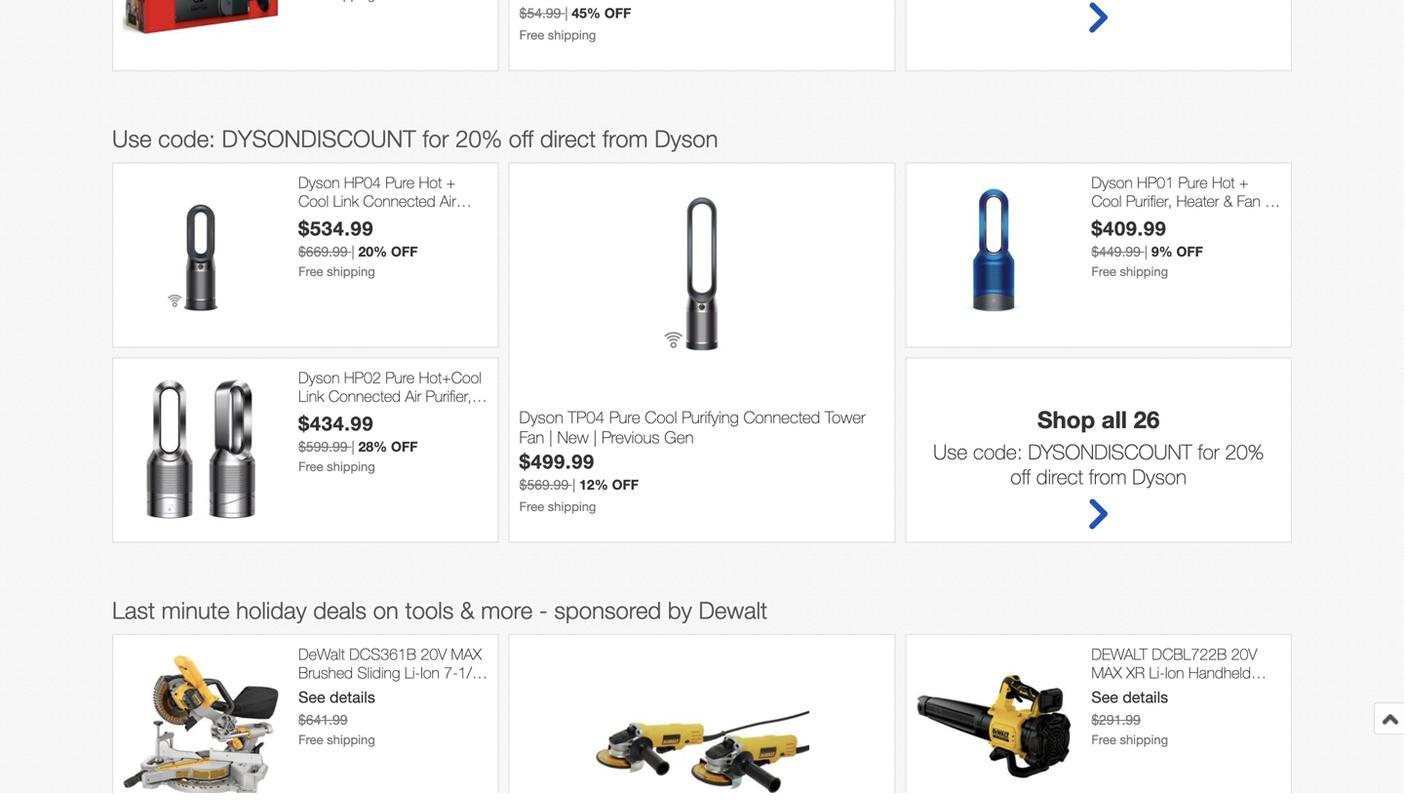 Task type: describe. For each thing, give the bounding box(es) containing it.
+ for $409.99
[[1240, 173, 1249, 192]]

new inside the dewalt dcs361b 20v max brushed sliding li-ion 7-1/4" cordless miter saw new
[[430, 682, 459, 701]]

by
[[668, 596, 692, 624]]

9%
[[1152, 243, 1173, 259]]

7-
[[444, 663, 458, 682]]

+ for $534.99
[[446, 173, 456, 192]]

only)
[[1175, 682, 1208, 701]]

miter
[[361, 682, 392, 701]]

see details $641.99 free shipping
[[299, 688, 375, 747]]

(tool
[[1141, 682, 1170, 701]]

shipping inside the $54.99 | 45% off free shipping
[[548, 27, 596, 42]]

0 horizontal spatial from
[[603, 125, 648, 152]]

from inside shop all 26 use code: dysondiscount for 20% off direct from dyson
[[1089, 464, 1127, 489]]

air inside dyson hp02 pure hot+cool link connected air purifier, heater & fan | new |
[[405, 387, 422, 405]]

0 horizontal spatial direct
[[540, 125, 596, 152]]

code: inside shop all 26 use code: dysondiscount for 20% off direct from dyson
[[974, 439, 1023, 464]]

hot for $534.99
[[419, 173, 442, 192]]

20% inside shop all 26 use code: dysondiscount for 20% off direct from dyson
[[1226, 439, 1264, 464]]

link inside dyson hp04 pure hot + cool link connected air purifier, heater & fan | new |
[[333, 192, 359, 210]]

use code: dysondiscount for 20% off direct from dyson
[[112, 125, 718, 152]]

45%
[[572, 5, 601, 21]]

off inside shop all 26 use code: dysondiscount for 20% off direct from dyson
[[1011, 464, 1031, 489]]

0 vertical spatial dysondiscount
[[222, 125, 416, 152]]

dyson for connected
[[299, 173, 340, 192]]

dyson for purifier,
[[299, 368, 340, 387]]

more
[[481, 596, 533, 624]]

see details $291.99 free shipping
[[1092, 688, 1169, 747]]

hp04
[[344, 173, 381, 192]]

blower
[[1092, 682, 1136, 701]]

dyson hp01 pure hot + cool purifier, heater & fan | new | previous gen link
[[1092, 173, 1282, 229]]

purifier, inside dyson hp01 pure hot + cool purifier, heater & fan | new | previous gen
[[1127, 192, 1173, 210]]

off inside the 'dyson tp04 pure cool purifying connected tower fan | new | previous gen $499.99 $569.99 | 12% off free shipping'
[[612, 476, 639, 492]]

off inside $434.99 $599.99 | 28% off free shipping
[[391, 438, 418, 454]]

connected for $499.99
[[744, 407, 821, 427]]

| inside $534.99 $669.99 | 20% off free shipping
[[352, 243, 355, 259]]

20v for handheld
[[1232, 645, 1258, 663]]

$291.99
[[1092, 711, 1141, 728]]

handheld
[[1189, 663, 1252, 682]]

brushed
[[299, 663, 353, 682]]

12%
[[580, 476, 608, 492]]

dewalt
[[1092, 645, 1148, 663]]

pure inside the 'dyson tp04 pure cool purifying connected tower fan | new | previous gen $499.99 $569.99 | 12% off free shipping'
[[610, 407, 641, 427]]

free inside the $54.99 | 45% off free shipping
[[520, 27, 545, 42]]

$54.99 | 45% off free shipping
[[520, 5, 631, 42]]

new inside dyson hp02 pure hot+cool link connected air purifier, heater & fan | new |
[[395, 406, 424, 424]]

dyson hp04 pure hot + cool link connected air purifier, heater & fan | new | link
[[299, 173, 488, 229]]

$499.99
[[520, 449, 595, 473]]

$569.99
[[520, 476, 569, 492]]

connected inside dyson hp04 pure hot + cool link connected air purifier, heater & fan | new |
[[363, 192, 436, 210]]

dyson hp02 pure hot+cool link connected air purifier, heater & fan | new |
[[299, 368, 482, 424]]

| inside the $54.99 | 45% off free shipping
[[565, 5, 568, 21]]

hp01
[[1138, 173, 1175, 192]]

| inside $434.99 $599.99 | 28% off free shipping
[[352, 438, 355, 454]]

direct inside shop all 26 use code: dysondiscount for 20% off direct from dyson
[[1037, 464, 1084, 489]]

pure for $409.99
[[1179, 173, 1208, 192]]

fan inside dyson hp01 pure hot + cool purifier, heater & fan | new | previous gen
[[1238, 192, 1261, 210]]

previous inside dyson hp01 pure hot + cool purifier, heater & fan | new | previous gen
[[1134, 211, 1188, 229]]

max for 7-
[[451, 645, 482, 663]]

shop
[[1038, 405, 1096, 433]]

sliding
[[357, 663, 400, 682]]

& inside dyson hp01 pure hot + cool purifier, heater & fan | new | previous gen
[[1224, 192, 1233, 210]]

xr
[[1127, 663, 1145, 682]]

dewalt dcbl722b 20v max xr li-ion handheld blower (tool only) (5 ah) new
[[1092, 645, 1258, 719]]

connected for |
[[329, 387, 401, 405]]

dyson hp01 pure hot + cool purifier, heater & fan | new | previous gen
[[1092, 173, 1269, 229]]

new inside the 'dyson tp04 pure cool purifying connected tower fan | new | previous gen $499.99 $569.99 | 12% off free shipping'
[[557, 427, 589, 447]]

cool for $409.99
[[1092, 192, 1122, 210]]

new inside dyson hp01 pure hot + cool purifier, heater & fan | new | previous gen
[[1092, 211, 1122, 229]]

$641.99
[[299, 711, 348, 728]]

(5
[[1212, 682, 1224, 701]]

free inside the 'dyson tp04 pure cool purifying connected tower fan | new | previous gen $499.99 $569.99 | 12% off free shipping'
[[520, 499, 545, 514]]

28%
[[358, 438, 387, 454]]

$534.99 $669.99 | 20% off free shipping
[[299, 216, 418, 279]]

fan inside the 'dyson tp04 pure cool purifying connected tower fan | new | previous gen $499.99 $569.99 | 12% off free shipping'
[[520, 427, 545, 447]]

last minute holiday deals on tools & more - sponsored by dewalt
[[112, 596, 768, 624]]

0 horizontal spatial code:
[[158, 125, 215, 152]]

on
[[373, 596, 399, 624]]

free inside $534.99 $669.99 | 20% off free shipping
[[299, 264, 323, 279]]

dyson inside shop all 26 use code: dysondiscount for 20% off direct from dyson
[[1133, 464, 1187, 489]]

purifier, inside dyson hp04 pure hot + cool link connected air purifier, heater & fan | new |
[[299, 211, 345, 229]]

minute
[[162, 596, 230, 624]]

hp02
[[344, 368, 381, 387]]

heater inside dyson hp02 pure hot+cool link connected air purifier, heater & fan | new |
[[299, 406, 341, 424]]

dewalt
[[299, 645, 345, 663]]

shipping inside the 'dyson tp04 pure cool purifying connected tower fan | new | previous gen $499.99 $569.99 | 12% off free shipping'
[[548, 499, 596, 514]]

hot+cool
[[419, 368, 482, 387]]

$434.99
[[299, 411, 374, 435]]

shop all 26 use code: dysondiscount for 20% off direct from dyson
[[934, 405, 1264, 489]]

li- inside dewalt dcbl722b 20v max xr li-ion handheld blower (tool only) (5 ah) new
[[1150, 663, 1166, 682]]

$409.99 $449.99 | 9% off free shipping
[[1092, 216, 1204, 279]]

shipping inside see details $641.99 free shipping
[[327, 732, 375, 747]]

$534.99
[[299, 216, 374, 240]]

dyson tp04 pure cool purifying connected tower fan | new | previous gen link
[[520, 407, 885, 449]]

see for dewalt dcs361b 20v max brushed sliding li-ion 7-1/4" cordless miter saw new
[[299, 688, 325, 706]]



Task type: locate. For each thing, give the bounding box(es) containing it.
1 horizontal spatial air
[[440, 192, 456, 210]]

1 horizontal spatial for
[[1198, 439, 1220, 464]]

& inside dyson hp02 pure hot+cool link connected air purifier, heater & fan | new |
[[345, 406, 355, 424]]

tools
[[405, 596, 454, 624]]

0 vertical spatial use
[[112, 125, 152, 152]]

0 horizontal spatial li-
[[405, 663, 421, 682]]

connected left tower
[[744, 407, 821, 427]]

2 hot from the left
[[1213, 173, 1235, 192]]

cool up $409.99
[[1092, 192, 1122, 210]]

1 see details link from the left
[[299, 688, 375, 706]]

free
[[520, 27, 545, 42], [299, 264, 323, 279], [1092, 264, 1117, 279], [299, 459, 323, 474], [520, 499, 545, 514], [299, 732, 323, 747], [1092, 732, 1117, 747]]

dyson inside dyson hp01 pure hot + cool purifier, heater & fan | new | previous gen
[[1092, 173, 1133, 192]]

$54.99
[[520, 5, 561, 21]]

1 vertical spatial use
[[934, 439, 968, 464]]

1 horizontal spatial previous
[[1134, 211, 1188, 229]]

details for brushed
[[330, 688, 375, 706]]

details inside see details $641.99 free shipping
[[330, 688, 375, 706]]

0 vertical spatial for
[[423, 125, 449, 152]]

new inside dyson hp04 pure hot + cool link connected air purifier, heater & fan | new |
[[445, 211, 475, 229]]

shipping inside see details $291.99 free shipping
[[1120, 732, 1169, 747]]

1 horizontal spatial purifier,
[[426, 387, 472, 405]]

1 horizontal spatial use
[[934, 439, 968, 464]]

0 horizontal spatial cool
[[299, 192, 329, 210]]

pure right 'hp02'
[[386, 368, 415, 387]]

$599.99
[[299, 438, 348, 454]]

1 horizontal spatial cool
[[645, 407, 677, 427]]

details down xr
[[1123, 688, 1169, 706]]

1 vertical spatial from
[[1089, 464, 1127, 489]]

pure inside dyson hp02 pure hot+cool link connected air purifier, heater & fan | new |
[[386, 368, 415, 387]]

1 horizontal spatial hot
[[1213, 173, 1235, 192]]

see inside see details $641.99 free shipping
[[299, 688, 325, 706]]

2 + from the left
[[1240, 173, 1249, 192]]

details for xr
[[1123, 688, 1169, 706]]

fan inside dyson hp04 pure hot + cool link connected air purifier, heater & fan | new |
[[409, 211, 433, 229]]

20v
[[421, 645, 447, 663], [1232, 645, 1258, 663]]

20%
[[456, 125, 503, 152], [358, 243, 387, 259], [1226, 439, 1264, 464]]

1 horizontal spatial from
[[1089, 464, 1127, 489]]

1 + from the left
[[446, 173, 456, 192]]

2 horizontal spatial 20%
[[1226, 439, 1264, 464]]

max
[[451, 645, 482, 663], [1092, 663, 1122, 682]]

pure for $534.99
[[386, 173, 415, 192]]

0 horizontal spatial heater
[[299, 406, 341, 424]]

connected inside dyson hp02 pure hot+cool link connected air purifier, heater & fan | new |
[[329, 387, 401, 405]]

air down 'hot+cool'
[[405, 387, 422, 405]]

off
[[605, 5, 631, 21], [509, 125, 534, 152], [391, 243, 418, 259], [1177, 243, 1204, 259], [391, 438, 418, 454], [1011, 464, 1031, 489], [612, 476, 639, 492]]

+ inside dyson hp04 pure hot + cool link connected air purifier, heater & fan | new |
[[446, 173, 456, 192]]

li- up (tool
[[1150, 663, 1166, 682]]

new inside dewalt dcbl722b 20v max xr li-ion handheld blower (tool only) (5 ah) new
[[1092, 701, 1122, 719]]

free down $599.99
[[299, 459, 323, 474]]

ion inside the dewalt dcs361b 20v max brushed sliding li-ion 7-1/4" cordless miter saw new
[[421, 663, 440, 682]]

1 horizontal spatial li-
[[1150, 663, 1166, 682]]

dyson
[[655, 125, 718, 152], [299, 173, 340, 192], [1092, 173, 1133, 192], [299, 368, 340, 387], [520, 407, 563, 427], [1133, 464, 1187, 489]]

0 horizontal spatial purifier,
[[299, 211, 345, 229]]

1 vertical spatial max
[[1092, 663, 1122, 682]]

cool inside the 'dyson tp04 pure cool purifying connected tower fan | new | previous gen $499.99 $569.99 | 12% off free shipping'
[[645, 407, 677, 427]]

20v up 7-
[[421, 645, 447, 663]]

1 vertical spatial for
[[1198, 439, 1220, 464]]

link up $434.99
[[299, 387, 324, 405]]

off inside $534.99 $669.99 | 20% off free shipping
[[391, 243, 418, 259]]

0 vertical spatial gen
[[1193, 211, 1221, 229]]

0 horizontal spatial see details link
[[299, 688, 375, 706]]

1 horizontal spatial ion
[[1166, 663, 1185, 682]]

|
[[565, 5, 568, 21], [1265, 192, 1269, 210], [437, 211, 441, 229], [479, 211, 483, 229], [1126, 211, 1129, 229], [352, 243, 355, 259], [1145, 243, 1148, 259], [387, 406, 390, 424], [429, 406, 432, 424], [549, 427, 553, 447], [594, 427, 597, 447], [352, 438, 355, 454], [573, 476, 576, 492]]

see up $291.99 on the bottom right of the page
[[1092, 688, 1119, 706]]

connected inside the 'dyson tp04 pure cool purifying connected tower fan | new | previous gen $499.99 $569.99 | 12% off free shipping'
[[744, 407, 821, 427]]

li- inside the dewalt dcs361b 20v max brushed sliding li-ion 7-1/4" cordless miter saw new
[[405, 663, 421, 682]]

heater down hp04
[[349, 211, 392, 229]]

1 horizontal spatial dysondiscount
[[1029, 439, 1193, 464]]

connected down hp04
[[363, 192, 436, 210]]

26
[[1134, 405, 1160, 433]]

cool up '$534.99'
[[299, 192, 329, 210]]

hot right hp01
[[1213, 173, 1235, 192]]

0 vertical spatial previous
[[1134, 211, 1188, 229]]

link
[[333, 192, 359, 210], [299, 387, 324, 405]]

details inside see details $291.99 free shipping
[[1123, 688, 1169, 706]]

pure
[[386, 173, 415, 192], [1179, 173, 1208, 192], [386, 368, 415, 387], [610, 407, 641, 427]]

shipping
[[548, 27, 596, 42], [327, 264, 375, 279], [1120, 264, 1169, 279], [327, 459, 375, 474], [548, 499, 596, 514], [327, 732, 375, 747], [1120, 732, 1169, 747]]

use inside shop all 26 use code: dysondiscount for 20% off direct from dyson
[[934, 439, 968, 464]]

ion inside dewalt dcbl722b 20v max xr li-ion handheld blower (tool only) (5 ah) new
[[1166, 663, 1185, 682]]

1 vertical spatial previous
[[602, 427, 660, 447]]

for inside shop all 26 use code: dysondiscount for 20% off direct from dyson
[[1198, 439, 1220, 464]]

details down "sliding"
[[330, 688, 375, 706]]

shipping inside $534.99 $669.99 | 20% off free shipping
[[327, 264, 375, 279]]

1 vertical spatial dysondiscount
[[1029, 439, 1193, 464]]

$449.99
[[1092, 243, 1141, 259]]

free down $54.99
[[520, 27, 545, 42]]

air down use code: dysondiscount for 20% off direct from dyson
[[440, 192, 456, 210]]

purifier, down hp01
[[1127, 192, 1173, 210]]

free down $449.99
[[1092, 264, 1117, 279]]

0 vertical spatial 20%
[[456, 125, 503, 152]]

1 horizontal spatial see details link
[[1092, 688, 1169, 706]]

from
[[603, 125, 648, 152], [1089, 464, 1127, 489]]

1 li- from the left
[[405, 663, 421, 682]]

dyson inside dyson hp04 pure hot + cool link connected air purifier, heater & fan | new |
[[299, 173, 340, 192]]

1 ion from the left
[[421, 663, 440, 682]]

dyson tp04 pure cool purifying connected tower fan | new | previous gen $499.99 $569.99 | 12% off free shipping
[[520, 407, 866, 514]]

dyson inside the 'dyson tp04 pure cool purifying connected tower fan | new | previous gen $499.99 $569.99 | 12% off free shipping'
[[520, 407, 563, 427]]

cool left purifying
[[645, 407, 677, 427]]

tp04
[[568, 407, 605, 427]]

1 see from the left
[[299, 688, 325, 706]]

+ right hp01
[[1240, 173, 1249, 192]]

fan inside dyson hp02 pure hot+cool link connected air purifier, heater & fan | new |
[[359, 406, 383, 424]]

ion
[[421, 663, 440, 682], [1166, 663, 1185, 682]]

1 horizontal spatial link
[[333, 192, 359, 210]]

purifier, down 'hot+cool'
[[426, 387, 472, 405]]

gen
[[1193, 211, 1221, 229], [665, 427, 694, 447]]

shipping inside $409.99 $449.99 | 9% off free shipping
[[1120, 264, 1169, 279]]

&
[[1224, 192, 1233, 210], [396, 211, 405, 229], [345, 406, 355, 424], [460, 596, 475, 624]]

0 horizontal spatial previous
[[602, 427, 660, 447]]

2 vertical spatial 20%
[[1226, 439, 1264, 464]]

purifier, inside dyson hp02 pure hot+cool link connected air purifier, heater & fan | new |
[[426, 387, 472, 405]]

1 horizontal spatial code:
[[974, 439, 1023, 464]]

2 see details link from the left
[[1092, 688, 1169, 706]]

ion left 7-
[[421, 663, 440, 682]]

li-
[[405, 663, 421, 682], [1150, 663, 1166, 682]]

20v inside dewalt dcbl722b 20v max xr li-ion handheld blower (tool only) (5 ah) new
[[1232, 645, 1258, 663]]

shipping down 12%
[[548, 499, 596, 514]]

0 vertical spatial max
[[451, 645, 482, 663]]

cordless
[[299, 682, 356, 701]]

1 horizontal spatial heater
[[349, 211, 392, 229]]

0 horizontal spatial gen
[[665, 427, 694, 447]]

off inside the $54.99 | 45% off free shipping
[[605, 5, 631, 21]]

see for dewalt dcbl722b 20v max xr li-ion handheld blower (tool only) (5 ah) new
[[1092, 688, 1119, 706]]

1 horizontal spatial details
[[1123, 688, 1169, 706]]

1 horizontal spatial see
[[1092, 688, 1119, 706]]

0 horizontal spatial see
[[299, 688, 325, 706]]

0 horizontal spatial for
[[423, 125, 449, 152]]

dcbl722b
[[1152, 645, 1227, 663]]

+ inside dyson hp01 pure hot + cool purifier, heater & fan | new | previous gen
[[1240, 173, 1249, 192]]

0 vertical spatial connected
[[363, 192, 436, 210]]

dyson hp04 pure hot + cool link connected air purifier, heater & fan | new |
[[299, 173, 483, 229]]

$434.99 $599.99 | 28% off free shipping
[[299, 411, 418, 474]]

dewalt dcbl722b 20v max xr li-ion handheld blower (tool only) (5 ah) new link
[[1092, 645, 1282, 719]]

2 see from the left
[[1092, 688, 1119, 706]]

0 horizontal spatial air
[[405, 387, 422, 405]]

+
[[446, 173, 456, 192], [1240, 173, 1249, 192]]

20% inside $534.99 $669.99 | 20% off free shipping
[[358, 243, 387, 259]]

see inside see details $291.99 free shipping
[[1092, 688, 1119, 706]]

dysondiscount down all in the right of the page
[[1029, 439, 1193, 464]]

1 horizontal spatial gen
[[1193, 211, 1221, 229]]

shipping down 28%
[[327, 459, 375, 474]]

$409.99
[[1092, 216, 1167, 240]]

see up $641.99
[[299, 688, 325, 706]]

shipping inside $434.99 $599.99 | 28% off free shipping
[[327, 459, 375, 474]]

cool
[[299, 192, 329, 210], [1092, 192, 1122, 210], [645, 407, 677, 427]]

shipping down $641.99
[[327, 732, 375, 747]]

0 vertical spatial air
[[440, 192, 456, 210]]

heater up $409.99 $449.99 | 9% off free shipping
[[1177, 192, 1220, 210]]

0 horizontal spatial 20%
[[358, 243, 387, 259]]

link down hp04
[[333, 192, 359, 210]]

purifying
[[682, 407, 739, 427]]

for
[[423, 125, 449, 152], [1198, 439, 1220, 464]]

dyson for heater
[[1092, 173, 1133, 192]]

gen inside dyson hp01 pure hot + cool purifier, heater & fan | new | previous gen
[[1193, 211, 1221, 229]]

2 horizontal spatial purifier,
[[1127, 192, 1173, 210]]

1/4"
[[458, 663, 486, 682]]

2 horizontal spatial cool
[[1092, 192, 1122, 210]]

link inside dyson hp02 pure hot+cool link connected air purifier, heater & fan | new |
[[299, 387, 324, 405]]

ah)
[[1229, 682, 1250, 701]]

gen inside the 'dyson tp04 pure cool purifying connected tower fan | new | previous gen $499.99 $569.99 | 12% off free shipping'
[[665, 427, 694, 447]]

cool inside dyson hp04 pure hot + cool link connected air purifier, heater & fan | new |
[[299, 192, 329, 210]]

0 vertical spatial code:
[[158, 125, 215, 152]]

pure for $434.99
[[386, 368, 415, 387]]

0 vertical spatial from
[[603, 125, 648, 152]]

dewalt
[[699, 596, 768, 624]]

| inside $409.99 $449.99 | 9% off free shipping
[[1145, 243, 1148, 259]]

hot for $409.99
[[1213, 173, 1235, 192]]

dysondiscount inside shop all 26 use code: dysondiscount for 20% off direct from dyson
[[1029, 439, 1193, 464]]

holiday
[[236, 596, 307, 624]]

new down use code: dysondiscount for 20% off direct from dyson
[[445, 211, 475, 229]]

previous up 9%
[[1134, 211, 1188, 229]]

1 horizontal spatial +
[[1240, 173, 1249, 192]]

1 horizontal spatial 20v
[[1232, 645, 1258, 663]]

1 vertical spatial gen
[[665, 427, 694, 447]]

previous
[[1134, 211, 1188, 229], [602, 427, 660, 447]]

1 vertical spatial connected
[[329, 387, 401, 405]]

ion down the "dcbl722b"
[[1166, 663, 1185, 682]]

dyson hp02 pure hot+cool link connected air purifier, heater & fan | new | link
[[299, 368, 488, 424]]

heater inside dyson hp04 pure hot + cool link connected air purifier, heater & fan | new |
[[349, 211, 392, 229]]

new down blower
[[1092, 701, 1122, 719]]

previous down tp04
[[602, 427, 660, 447]]

1 vertical spatial code:
[[974, 439, 1023, 464]]

& inside dyson hp04 pure hot + cool link connected air purifier, heater & fan | new |
[[396, 211, 405, 229]]

code:
[[158, 125, 215, 152], [974, 439, 1023, 464]]

see details link down xr
[[1092, 688, 1169, 706]]

free down $641.99
[[299, 732, 323, 747]]

see details link up $641.99
[[299, 688, 375, 706]]

purifier, up $669.99
[[299, 211, 345, 229]]

previous inside the 'dyson tp04 pure cool purifying connected tower fan | new | previous gen $499.99 $569.99 | 12% off free shipping'
[[602, 427, 660, 447]]

air inside dyson hp04 pure hot + cool link connected air purifier, heater & fan | new |
[[440, 192, 456, 210]]

20v inside the dewalt dcs361b 20v max brushed sliding li-ion 7-1/4" cordless miter saw new
[[421, 645, 447, 663]]

max inside the dewalt dcs361b 20v max brushed sliding li-ion 7-1/4" cordless miter saw new
[[451, 645, 482, 663]]

see details link for xr
[[1092, 688, 1169, 706]]

connected
[[363, 192, 436, 210], [329, 387, 401, 405], [744, 407, 821, 427]]

new down 7-
[[430, 682, 459, 701]]

dyson inside dyson hp02 pure hot+cool link connected air purifier, heater & fan | new |
[[299, 368, 340, 387]]

1 horizontal spatial 20%
[[456, 125, 503, 152]]

2 20v from the left
[[1232, 645, 1258, 663]]

details
[[330, 688, 375, 706], [1123, 688, 1169, 706]]

0 horizontal spatial hot
[[419, 173, 442, 192]]

connected down 'hp02'
[[329, 387, 401, 405]]

heater
[[1177, 192, 1220, 210], [349, 211, 392, 229], [299, 406, 341, 424]]

free inside $409.99 $449.99 | 9% off free shipping
[[1092, 264, 1117, 279]]

dewalt dcs361b 20v max brushed sliding li-ion 7-1/4" cordless miter saw new
[[299, 645, 486, 701]]

pure inside dyson hp04 pure hot + cool link connected air purifier, heater & fan | new |
[[386, 173, 415, 192]]

pure inside dyson hp01 pure hot + cool purifier, heater & fan | new | previous gen
[[1179, 173, 1208, 192]]

free down $569.99
[[520, 499, 545, 514]]

purifier,
[[1127, 192, 1173, 210], [299, 211, 345, 229], [426, 387, 472, 405]]

sponsored
[[554, 596, 662, 624]]

free inside $434.99 $599.99 | 28% off free shipping
[[299, 459, 323, 474]]

dewalt dcs361b 20v max brushed sliding li-ion 7-1/4" cordless miter saw new link
[[299, 645, 488, 701]]

pure right tp04
[[610, 407, 641, 427]]

hot down use code: dysondiscount for 20% off direct from dyson
[[419, 173, 442, 192]]

see details link for brushed
[[299, 688, 375, 706]]

all
[[1102, 405, 1128, 433]]

heater up $599.99
[[299, 406, 341, 424]]

max for blower
[[1092, 663, 1122, 682]]

free down $291.99 on the bottom right of the page
[[1092, 732, 1117, 747]]

2 horizontal spatial heater
[[1177, 192, 1220, 210]]

2 vertical spatial connected
[[744, 407, 821, 427]]

new down tp04
[[557, 427, 589, 447]]

fan
[[1238, 192, 1261, 210], [409, 211, 433, 229], [359, 406, 383, 424], [520, 427, 545, 447]]

20v up handheld
[[1232, 645, 1258, 663]]

tower
[[825, 407, 866, 427]]

dysondiscount
[[222, 125, 416, 152], [1029, 439, 1193, 464]]

pure right hp04
[[386, 173, 415, 192]]

0 horizontal spatial details
[[330, 688, 375, 706]]

free inside see details $641.99 free shipping
[[299, 732, 323, 747]]

0 horizontal spatial dysondiscount
[[222, 125, 416, 152]]

dyson for fan
[[520, 407, 563, 427]]

max up 1/4" at the bottom of page
[[451, 645, 482, 663]]

shipping down $669.99
[[327, 264, 375, 279]]

1 horizontal spatial direct
[[1037, 464, 1084, 489]]

0 horizontal spatial +
[[446, 173, 456, 192]]

pure right hp01
[[1179, 173, 1208, 192]]

dysondiscount up hp04
[[222, 125, 416, 152]]

hot inside dyson hp04 pure hot + cool link connected air purifier, heater & fan | new |
[[419, 173, 442, 192]]

1 vertical spatial direct
[[1037, 464, 1084, 489]]

air
[[440, 192, 456, 210], [405, 387, 422, 405]]

hot
[[419, 173, 442, 192], [1213, 173, 1235, 192]]

1 horizontal spatial max
[[1092, 663, 1122, 682]]

0 horizontal spatial max
[[451, 645, 482, 663]]

+ down use code: dysondiscount for 20% off direct from dyson
[[446, 173, 456, 192]]

0 horizontal spatial use
[[112, 125, 152, 152]]

1 vertical spatial air
[[405, 387, 422, 405]]

0 horizontal spatial 20v
[[421, 645, 447, 663]]

1 details from the left
[[330, 688, 375, 706]]

1 vertical spatial link
[[299, 387, 324, 405]]

new down 'hot+cool'
[[395, 406, 424, 424]]

li- up saw
[[405, 663, 421, 682]]

0 vertical spatial link
[[333, 192, 359, 210]]

-
[[539, 596, 548, 624]]

new up $449.99
[[1092, 211, 1122, 229]]

heater inside dyson hp01 pure hot + cool purifier, heater & fan | new | previous gen
[[1177, 192, 1220, 210]]

use
[[112, 125, 152, 152], [934, 439, 968, 464]]

dcs361b
[[349, 645, 417, 663]]

hot inside dyson hp01 pure hot + cool purifier, heater & fan | new | previous gen
[[1213, 173, 1235, 192]]

shipping down $291.99 on the bottom right of the page
[[1120, 732, 1169, 747]]

1 hot from the left
[[419, 173, 442, 192]]

max inside dewalt dcbl722b 20v max xr li-ion handheld blower (tool only) (5 ah) new
[[1092, 663, 1122, 682]]

cool for $534.99
[[299, 192, 329, 210]]

0 horizontal spatial ion
[[421, 663, 440, 682]]

cool inside dyson hp01 pure hot + cool purifier, heater & fan | new | previous gen
[[1092, 192, 1122, 210]]

shipping down 9%
[[1120, 264, 1169, 279]]

1 vertical spatial 20%
[[358, 243, 387, 259]]

2 details from the left
[[1123, 688, 1169, 706]]

shipping down the 45%
[[548, 27, 596, 42]]

free inside see details $291.99 free shipping
[[1092, 732, 1117, 747]]

free down $669.99
[[299, 264, 323, 279]]

2 li- from the left
[[1150, 663, 1166, 682]]

saw
[[397, 682, 425, 701]]

2 ion from the left
[[1166, 663, 1185, 682]]

max up blower
[[1092, 663, 1122, 682]]

see
[[299, 688, 325, 706], [1092, 688, 1119, 706]]

20v for ion
[[421, 645, 447, 663]]

1 20v from the left
[[421, 645, 447, 663]]

0 horizontal spatial link
[[299, 387, 324, 405]]

$669.99
[[299, 243, 348, 259]]

direct
[[540, 125, 596, 152], [1037, 464, 1084, 489]]

see details link
[[299, 688, 375, 706], [1092, 688, 1169, 706]]

0 vertical spatial direct
[[540, 125, 596, 152]]

off inside $409.99 $449.99 | 9% off free shipping
[[1177, 243, 1204, 259]]

deals
[[313, 596, 367, 624]]

last
[[112, 596, 155, 624]]



Task type: vqa. For each thing, say whether or not it's contained in the screenshot.
Man
no



